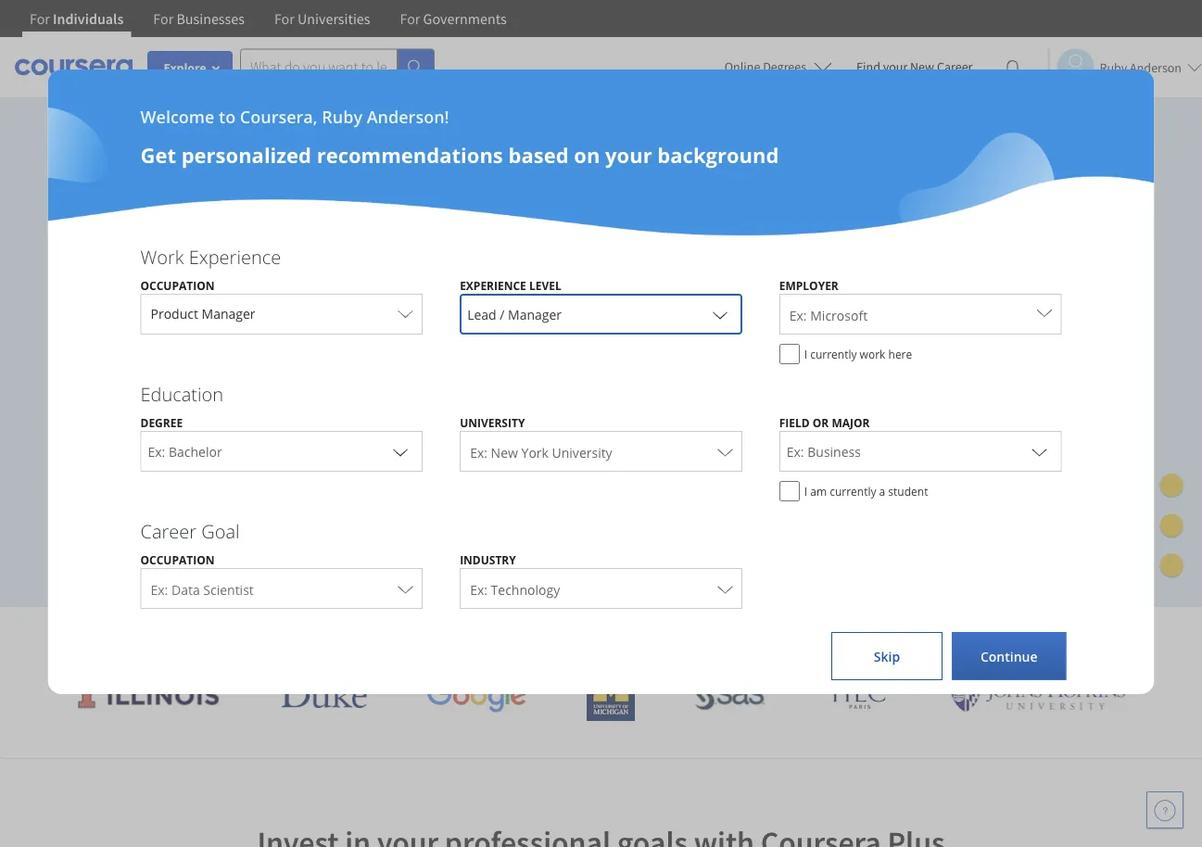 Task type: vqa. For each thing, say whether or not it's contained in the screenshot.
on within the 'dialog'
yes



Task type: locate. For each thing, give the bounding box(es) containing it.
level
[[530, 278, 562, 293]]

i
[[805, 346, 808, 362], [805, 484, 808, 499]]

for left universities
[[274, 9, 295, 28]]

occupation
[[141, 278, 215, 293], [141, 552, 215, 568]]

1 i from the top
[[805, 346, 808, 362]]

continue button
[[952, 633, 1067, 681]]

employer
[[780, 278, 839, 293]]

1 horizontal spatial your
[[606, 141, 653, 169]]

0 vertical spatial on
[[574, 141, 600, 169]]

manager
[[202, 305, 256, 323]]

find your new career link
[[848, 56, 983, 79]]

0 horizontal spatial your
[[64, 326, 107, 353]]

experience up ready
[[189, 244, 281, 269]]

chevron down image for field or major
[[1029, 441, 1051, 463]]

ex: left data
[[151, 581, 168, 599]]

1 vertical spatial on
[[583, 260, 608, 288]]

to
[[219, 105, 236, 128], [229, 260, 248, 288]]

to up personalized
[[219, 105, 236, 128]]

ex: down employer
[[790, 307, 807, 324]]

0 vertical spatial your
[[884, 58, 908, 75]]

your right find
[[884, 58, 908, 75]]

johns hopkins university image
[[950, 679, 1126, 713]]

1 horizontal spatial chevron down image
[[709, 303, 732, 326]]

currently left a
[[830, 484, 877, 499]]

for governments
[[400, 9, 507, 28]]

7-
[[128, 458, 141, 477]]

new right find
[[911, 58, 935, 75]]

1 horizontal spatial experience
[[460, 278, 527, 293]]

0 vertical spatial to
[[219, 105, 236, 128]]

for left individuals
[[30, 9, 50, 28]]

3 for from the left
[[274, 9, 295, 28]]

plus
[[929, 622, 973, 652]]

0 horizontal spatial with
[[148, 502, 177, 520]]

to up ready
[[229, 260, 248, 288]]

experience left level
[[460, 278, 527, 293]]

occupation inside "career goal" element
[[141, 552, 215, 568]]

currently
[[811, 346, 857, 362], [830, 484, 877, 499]]

a
[[880, 484, 886, 499]]

2 i from the top
[[805, 484, 808, 499]]

unlimited access to 7,000+ world-class courses, hands-on projects, and job-ready certificate programs—all included in your subscription
[[64, 260, 631, 353]]

career
[[938, 58, 973, 75], [141, 518, 197, 544]]

ready
[[228, 293, 282, 321]]

ex: for ex: data scientist
[[151, 581, 168, 599]]

day
[[141, 458, 165, 477], [200, 502, 223, 520]]

for left businesses
[[153, 9, 174, 28]]

hec paris image
[[825, 677, 890, 715]]

for
[[30, 9, 50, 28], [153, 9, 174, 28], [274, 9, 295, 28], [400, 9, 421, 28]]

I currently work here checkbox
[[780, 344, 800, 364]]

0 vertical spatial university
[[460, 415, 525, 430]]

2 vertical spatial your
[[64, 326, 107, 353]]

1 horizontal spatial and
[[614, 622, 654, 652]]

your down projects,
[[64, 326, 107, 353]]

onboardingmodal dialog
[[0, 0, 1203, 848]]

degree
[[141, 415, 183, 430]]

0 vertical spatial and
[[150, 293, 187, 321]]

programs—all
[[387, 293, 521, 321]]

education element
[[122, 381, 1081, 511]]

chevron down image inside work experience element
[[709, 303, 732, 326]]

am
[[811, 484, 827, 499]]

None search field
[[240, 49, 435, 86]]

0 horizontal spatial experience
[[189, 244, 281, 269]]

occupation inside work experience element
[[141, 278, 215, 293]]

1 vertical spatial career
[[141, 518, 197, 544]]

1 vertical spatial occupation
[[141, 552, 215, 568]]

1 horizontal spatial career
[[938, 58, 973, 75]]

ex: down the industry
[[470, 581, 488, 599]]

and up university of michigan image on the bottom of the page
[[614, 622, 654, 652]]

skip button
[[832, 633, 943, 681]]

hands-
[[518, 260, 583, 288]]

show notifications image
[[1002, 60, 1024, 83]]

0 vertical spatial i
[[805, 346, 808, 362]]

businesses
[[177, 9, 245, 28]]

for left governments
[[400, 9, 421, 28]]

university right "york"
[[552, 444, 613, 461]]

new
[[911, 58, 935, 75], [491, 444, 518, 461]]

skip
[[874, 648, 901, 665]]

anderson!
[[367, 105, 449, 128]]

cancel
[[142, 416, 183, 433]]

experience level
[[460, 278, 562, 293]]

ex: new york university
[[470, 444, 613, 461]]

1 vertical spatial your
[[606, 141, 653, 169]]

4 for from the left
[[400, 9, 421, 28]]

0 horizontal spatial chevron down image
[[390, 441, 412, 463]]

1 vertical spatial currently
[[830, 484, 877, 499]]

0 horizontal spatial and
[[150, 293, 187, 321]]

for for individuals
[[30, 9, 50, 28]]

2 horizontal spatial your
[[884, 58, 908, 75]]

1 vertical spatial to
[[229, 260, 248, 288]]

0 horizontal spatial day
[[141, 458, 165, 477]]

/year with 14-day money-back guarantee button
[[64, 501, 376, 521]]

your left background
[[606, 141, 653, 169]]

2 occupation from the top
[[141, 552, 215, 568]]

career left show notifications image
[[938, 58, 973, 75]]

1 horizontal spatial day
[[200, 502, 223, 520]]

your inside unlimited access to 7,000+ world-class courses, hands-on projects, and job-ready certificate programs—all included in your subscription
[[64, 326, 107, 353]]

and up subscription
[[150, 293, 187, 321]]

0 vertical spatial with
[[148, 502, 177, 520]]

with left 14-
[[148, 502, 177, 520]]

start
[[93, 458, 125, 477]]

to inside onboardingmodal dialog
[[219, 105, 236, 128]]

back
[[275, 502, 306, 520]]

free
[[167, 458, 196, 477]]

universities
[[298, 9, 371, 28]]

your
[[884, 58, 908, 75], [606, 141, 653, 169], [64, 326, 107, 353]]

money-
[[226, 502, 275, 520]]

to inside unlimited access to 7,000+ world-class courses, hands-on projects, and job-ready certificate programs—all included in your subscription
[[229, 260, 248, 288]]

product manager
[[151, 305, 256, 323]]

welcome
[[141, 105, 215, 128]]

0 horizontal spatial new
[[491, 444, 518, 461]]

university
[[460, 415, 525, 430], [552, 444, 613, 461]]

personalized
[[181, 141, 312, 169]]

0 vertical spatial currently
[[811, 346, 857, 362]]

ex: microsoft
[[790, 307, 868, 324]]

i right i currently work here option
[[805, 346, 808, 362]]

occupation up data
[[141, 552, 215, 568]]

0 horizontal spatial career
[[141, 518, 197, 544]]

sas image
[[695, 681, 765, 711]]

ex: technology
[[470, 581, 560, 599]]

projects,
[[64, 293, 145, 321]]

i for education
[[805, 484, 808, 499]]

currently down ex: microsoft
[[811, 346, 857, 362]]

0 vertical spatial occupation
[[141, 278, 215, 293]]

with
[[148, 502, 177, 520], [779, 622, 823, 652]]

new left "york"
[[491, 444, 518, 461]]

/year
[[110, 502, 145, 520]]

1 vertical spatial university
[[552, 444, 613, 461]]

1 horizontal spatial with
[[779, 622, 823, 652]]

2 horizontal spatial chevron down image
[[1029, 441, 1051, 463]]

chevron down image for experience level
[[709, 303, 732, 326]]

university up "york"
[[460, 415, 525, 430]]

occupation for work
[[141, 278, 215, 293]]

scientist
[[203, 581, 254, 599]]

occupation up product
[[141, 278, 215, 293]]

experience
[[189, 244, 281, 269], [460, 278, 527, 293]]

1 occupation from the top
[[141, 278, 215, 293]]

anytime
[[186, 416, 240, 433]]

trial
[[199, 458, 228, 477]]

i left am in the right bottom of the page
[[805, 484, 808, 499]]

leading universities and companies with coursera plus
[[403, 622, 973, 652]]

for for businesses
[[153, 9, 174, 28]]

on up included
[[583, 260, 608, 288]]

/month,
[[86, 416, 138, 433]]

1 vertical spatial new
[[491, 444, 518, 461]]

0 vertical spatial experience
[[189, 244, 281, 269]]

and
[[150, 293, 187, 321], [614, 622, 654, 652]]

career left goal at the left bottom of the page
[[141, 518, 197, 544]]

ex: inside work experience element
[[790, 307, 807, 324]]

ex:
[[790, 307, 807, 324], [470, 444, 488, 461], [151, 581, 168, 599], [470, 581, 488, 599]]

1 vertical spatial experience
[[460, 278, 527, 293]]

1 vertical spatial i
[[805, 484, 808, 499]]

i am currently a student
[[805, 484, 929, 499]]

1 horizontal spatial new
[[911, 58, 935, 75]]

with left coursera
[[779, 622, 823, 652]]

1 for from the left
[[30, 9, 50, 28]]

on inside dialog
[[574, 141, 600, 169]]

2 for from the left
[[153, 9, 174, 28]]

on right based
[[574, 141, 600, 169]]

chevron down image
[[709, 303, 732, 326], [390, 441, 412, 463], [1029, 441, 1051, 463]]

leading
[[408, 622, 484, 652]]

0 horizontal spatial university
[[460, 415, 525, 430]]

find
[[857, 58, 881, 75]]

goal
[[201, 518, 240, 544]]

banner navigation
[[15, 0, 522, 37]]

ex: inside education element
[[470, 444, 488, 461]]

background
[[658, 141, 779, 169]]

ex: left "york"
[[470, 444, 488, 461]]

microsoft
[[811, 307, 868, 324]]



Task type: describe. For each thing, give the bounding box(es) containing it.
or
[[813, 415, 829, 430]]

help center image
[[1155, 799, 1177, 822]]

for for governments
[[400, 9, 421, 28]]

university of illinois at urbana-champaign image
[[77, 681, 221, 711]]

1 vertical spatial and
[[614, 622, 654, 652]]

occupation for career
[[141, 552, 215, 568]]

ex: for ex: microsoft
[[790, 307, 807, 324]]

I am currently a student checkbox
[[780, 481, 800, 502]]

companies
[[660, 622, 773, 652]]

with inside button
[[148, 502, 177, 520]]

for individuals
[[30, 9, 124, 28]]

coursera
[[829, 622, 924, 652]]

work experience element
[[122, 244, 1081, 374]]

i for work experience
[[805, 346, 808, 362]]

ruby
[[322, 105, 363, 128]]

unlimited
[[64, 260, 157, 288]]

universities
[[490, 622, 608, 652]]

get
[[141, 141, 176, 169]]

1 horizontal spatial university
[[552, 444, 613, 461]]

career goal element
[[122, 518, 1081, 619]]

world-
[[322, 260, 383, 288]]

guarantee
[[309, 502, 376, 520]]

ex: for ex: technology
[[470, 581, 488, 599]]

welcome to coursera, ruby anderson!
[[141, 105, 449, 128]]

here
[[889, 346, 913, 362]]

google image
[[427, 679, 527, 713]]

individuals
[[53, 9, 124, 28]]

find your new career
[[857, 58, 973, 75]]

get personalized recommendations based on your background
[[141, 141, 779, 169]]

career inside onboardingmodal dialog
[[141, 518, 197, 544]]

7,000+
[[254, 260, 317, 288]]

1 vertical spatial with
[[779, 622, 823, 652]]

career goal
[[141, 518, 240, 544]]

university of michigan image
[[587, 671, 635, 722]]

continue
[[981, 648, 1038, 665]]

subscription
[[112, 326, 230, 353]]

field
[[780, 415, 810, 430]]

for for universities
[[274, 9, 295, 28]]

ex: data scientist
[[151, 581, 254, 599]]

class
[[383, 260, 429, 288]]

industry
[[460, 552, 516, 568]]

coursera,
[[240, 105, 318, 128]]

0 vertical spatial day
[[141, 458, 165, 477]]

work
[[141, 244, 184, 269]]

0 vertical spatial new
[[911, 58, 935, 75]]

work
[[860, 346, 886, 362]]

ex: for ex: new york university
[[470, 444, 488, 461]]

based
[[509, 141, 569, 169]]

technology
[[491, 581, 560, 599]]

your inside onboardingmodal dialog
[[606, 141, 653, 169]]

field or major
[[780, 415, 870, 430]]

14-
[[181, 502, 200, 520]]

/month, cancel anytime
[[86, 416, 240, 433]]

i currently work here
[[805, 346, 913, 362]]

governments
[[423, 9, 507, 28]]

major
[[832, 415, 870, 430]]

courses,
[[434, 260, 513, 288]]

new inside education element
[[491, 444, 518, 461]]

product
[[151, 305, 198, 323]]

chevron down image for degree
[[390, 441, 412, 463]]

included
[[527, 293, 608, 321]]

student
[[889, 484, 929, 499]]

recommendations
[[317, 141, 503, 169]]

0 vertical spatial career
[[938, 58, 973, 75]]

Occupation field
[[141, 294, 422, 334]]

work experience
[[141, 244, 281, 269]]

1 vertical spatial day
[[200, 502, 223, 520]]

for universities
[[274, 9, 371, 28]]

/year with 14-day money-back guarantee
[[110, 502, 376, 520]]

education
[[141, 381, 224, 407]]

york
[[522, 444, 549, 461]]

currently inside work experience element
[[811, 346, 857, 362]]

start 7-day free trial
[[93, 458, 228, 477]]

job-
[[192, 293, 228, 321]]

data
[[172, 581, 200, 599]]

coursera image
[[15, 52, 133, 82]]

start 7-day free trial button
[[64, 445, 258, 490]]

certificate
[[288, 293, 381, 321]]

currently inside education element
[[830, 484, 877, 499]]

duke university image
[[281, 679, 367, 709]]

in
[[614, 293, 631, 321]]

access
[[162, 260, 224, 288]]

and inside unlimited access to 7,000+ world-class courses, hands-on projects, and job-ready certificate programs—all included in your subscription
[[150, 293, 187, 321]]

for businesses
[[153, 9, 245, 28]]

coursera plus image
[[64, 174, 346, 202]]

on inside unlimited access to 7,000+ world-class courses, hands-on projects, and job-ready certificate programs—all included in your subscription
[[583, 260, 608, 288]]



